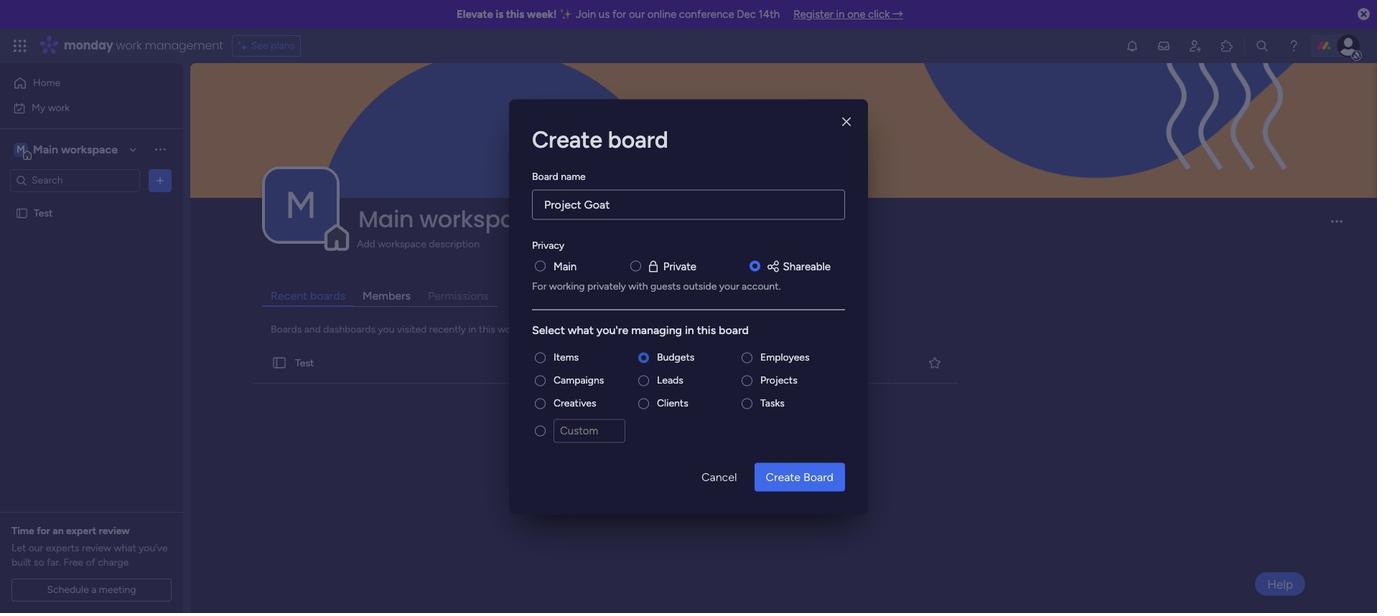 Task type: vqa. For each thing, say whether or not it's contained in the screenshot.
-
no



Task type: locate. For each thing, give the bounding box(es) containing it.
main up the add
[[358, 203, 414, 236]]

home button
[[9, 72, 154, 95]]

members
[[363, 289, 411, 303]]

tasks
[[760, 397, 785, 410]]

board name
[[532, 170, 586, 182]]

0 horizontal spatial work
[[48, 102, 70, 114]]

1 horizontal spatial what
[[568, 323, 594, 337]]

privately
[[587, 280, 626, 293]]

0 horizontal spatial main workspace
[[33, 143, 118, 156]]

1 horizontal spatial board
[[719, 323, 749, 337]]

for
[[612, 8, 626, 21], [37, 526, 50, 538]]

join
[[576, 8, 596, 21]]

test inside test link
[[295, 357, 314, 370]]

in
[[836, 8, 845, 21], [685, 323, 694, 337], [468, 324, 476, 336]]

0 horizontal spatial create
[[532, 126, 602, 153]]

2 horizontal spatial this
[[697, 323, 716, 337]]

1 horizontal spatial main workspace
[[358, 203, 543, 236]]

for
[[532, 280, 547, 293]]

Search in workspace field
[[30, 172, 120, 189]]

for inside time for an expert review let our experts review what you've built so far. free of charge
[[37, 526, 50, 538]]

2 vertical spatial main
[[554, 260, 577, 273]]

see plans
[[251, 39, 295, 52]]

my work button
[[9, 97, 154, 120]]

1 horizontal spatial our
[[629, 8, 645, 21]]

help button
[[1255, 573, 1305, 597]]

0 horizontal spatial for
[[37, 526, 50, 538]]

our left "online"
[[629, 8, 645, 21]]

employees
[[760, 351, 810, 364]]

private button
[[646, 259, 697, 275]]

main inside privacy element
[[554, 260, 577, 273]]

1 horizontal spatial test
[[295, 357, 314, 370]]

for working privately with guests outside your account.
[[532, 280, 781, 293]]

1 horizontal spatial this
[[506, 8, 524, 21]]

private
[[663, 260, 697, 273]]

main inside workspace selection element
[[33, 143, 58, 156]]

1 vertical spatial create
[[766, 470, 801, 484]]

0 vertical spatial our
[[629, 8, 645, 21]]

in left one
[[836, 8, 845, 21]]

main workspace inside workspace selection element
[[33, 143, 118, 156]]

0 horizontal spatial this
[[479, 324, 495, 336]]

2 horizontal spatial main
[[554, 260, 577, 273]]

test right public board image
[[34, 207, 53, 219]]

work for my
[[48, 102, 70, 114]]

boards
[[271, 324, 302, 336]]

workspace right the add
[[378, 238, 426, 251]]

1 horizontal spatial work
[[116, 37, 142, 54]]

select
[[532, 323, 565, 337]]

0 horizontal spatial board
[[532, 170, 558, 182]]

1 vertical spatial board
[[804, 470, 834, 484]]

0 vertical spatial main workspace
[[33, 143, 118, 156]]

our up so
[[28, 543, 43, 555]]

main workspace up search in workspace field
[[33, 143, 118, 156]]

board inside board name heading
[[532, 170, 558, 182]]

boards
[[310, 289, 345, 303]]

create
[[532, 126, 602, 153], [766, 470, 801, 484]]

for left an
[[37, 526, 50, 538]]

create right cancel
[[766, 470, 801, 484]]

you've
[[139, 543, 168, 555]]

add workspace description
[[357, 238, 480, 251]]

main button
[[554, 259, 577, 275]]

our inside time for an expert review let our experts review what you've built so far. free of charge
[[28, 543, 43, 555]]

main right workspace icon
[[33, 143, 58, 156]]

meeting
[[99, 585, 136, 597]]

see plans button
[[232, 35, 301, 57]]

what up items
[[568, 323, 594, 337]]

work
[[116, 37, 142, 54], [48, 102, 70, 114]]

our
[[629, 8, 645, 21], [28, 543, 43, 555]]

what
[[568, 323, 594, 337], [114, 543, 136, 555]]

help
[[1267, 578, 1293, 592]]

workspace down for
[[498, 324, 546, 336]]

online
[[647, 8, 677, 21]]

us
[[599, 8, 610, 21]]

review
[[99, 526, 130, 538], [82, 543, 111, 555]]

Board name field
[[532, 190, 845, 220]]

shareable
[[783, 260, 831, 273]]

0 horizontal spatial our
[[28, 543, 43, 555]]

register
[[794, 8, 834, 21]]

1 vertical spatial work
[[48, 102, 70, 114]]

public board image
[[271, 356, 287, 371]]

with
[[629, 280, 648, 293]]

0 vertical spatial board
[[532, 170, 558, 182]]

in inside "select what you're managing in this board" heading
[[685, 323, 694, 337]]

create up name
[[532, 126, 602, 153]]

test right public board icon
[[295, 357, 314, 370]]

1 horizontal spatial board
[[804, 470, 834, 484]]

management
[[145, 37, 223, 54]]

this inside heading
[[697, 323, 716, 337]]

0 vertical spatial for
[[612, 8, 626, 21]]

1 vertical spatial board
[[719, 323, 749, 337]]

option
[[0, 200, 183, 203]]

this right is
[[506, 8, 524, 21]]

for right us
[[612, 8, 626, 21]]

main
[[33, 143, 58, 156], [358, 203, 414, 236], [554, 260, 577, 273]]

what up charge
[[114, 543, 136, 555]]

create inside 'create board' button
[[766, 470, 801, 484]]

home
[[33, 77, 60, 89]]

experts
[[46, 543, 79, 555]]

search everything image
[[1255, 39, 1270, 53]]

workspace image
[[14, 142, 28, 158]]

create board heading
[[532, 122, 845, 157]]

in right the recently
[[468, 324, 476, 336]]

main workspace
[[33, 143, 118, 156], [358, 203, 543, 236]]

workspace up search in workspace field
[[61, 143, 118, 156]]

leads
[[657, 374, 683, 387]]

select what you're managing in this board
[[532, 323, 749, 337]]

test
[[34, 207, 53, 219], [295, 357, 314, 370]]

0 vertical spatial board
[[608, 126, 668, 153]]

in up "budgets"
[[685, 323, 694, 337]]

this down outside
[[697, 323, 716, 337]]

campaigns
[[554, 374, 604, 387]]

0 horizontal spatial what
[[114, 543, 136, 555]]

close image
[[842, 117, 851, 127]]

work right monday
[[116, 37, 142, 54]]

my
[[32, 102, 45, 114]]

workspace selection element
[[14, 141, 120, 160]]

0 vertical spatial main
[[33, 143, 58, 156]]

0 vertical spatial what
[[568, 323, 594, 337]]

1 horizontal spatial in
[[685, 323, 694, 337]]

0 horizontal spatial in
[[468, 324, 476, 336]]

work right my
[[48, 102, 70, 114]]

board
[[608, 126, 668, 153], [719, 323, 749, 337]]

main up the working
[[554, 260, 577, 273]]

0 horizontal spatial board
[[608, 126, 668, 153]]

dec
[[737, 8, 756, 21]]

0 horizontal spatial main
[[33, 143, 58, 156]]

board
[[532, 170, 558, 182], [804, 470, 834, 484]]

recent
[[271, 289, 307, 303]]

conference
[[679, 8, 734, 21]]

work inside button
[[48, 102, 70, 114]]

outside
[[683, 280, 717, 293]]

2 horizontal spatial in
[[836, 8, 845, 21]]

review up of
[[82, 543, 111, 555]]

workspace
[[61, 143, 118, 156], [419, 203, 543, 236], [378, 238, 426, 251], [498, 324, 546, 336]]

1 vertical spatial for
[[37, 526, 50, 538]]

create for create board
[[766, 470, 801, 484]]

recent boards
[[271, 289, 345, 303]]

1 vertical spatial main
[[358, 203, 414, 236]]

Custom field
[[554, 420, 625, 443]]

0 vertical spatial test
[[34, 207, 53, 219]]

creatives
[[554, 397, 596, 410]]

monday
[[64, 37, 113, 54]]

far.
[[47, 557, 61, 569]]

review up charge
[[99, 526, 130, 538]]

board inside 'create board' button
[[804, 470, 834, 484]]

monday work management
[[64, 37, 223, 54]]

1 horizontal spatial create
[[766, 470, 801, 484]]

0 vertical spatial create
[[532, 126, 602, 153]]

main workspace up description
[[358, 203, 543, 236]]

charge
[[98, 557, 129, 569]]

board inside create board heading
[[608, 126, 668, 153]]

1 vertical spatial our
[[28, 543, 43, 555]]

test inside test list box
[[34, 207, 53, 219]]

so
[[34, 557, 44, 569]]

select product image
[[13, 39, 27, 53]]

test for public board icon
[[295, 357, 314, 370]]

schedule
[[47, 585, 89, 597]]

1 vertical spatial what
[[114, 543, 136, 555]]

time for an expert review let our experts review what you've built so far. free of charge
[[11, 526, 168, 569]]

free
[[64, 557, 83, 569]]

create board button
[[754, 463, 845, 492]]

name
[[561, 170, 586, 182]]

this
[[506, 8, 524, 21], [697, 323, 716, 337], [479, 324, 495, 336]]

create inside create board heading
[[532, 126, 602, 153]]

0 horizontal spatial test
[[34, 207, 53, 219]]

0 vertical spatial work
[[116, 37, 142, 54]]

an
[[53, 526, 64, 538]]

my work
[[32, 102, 70, 114]]

1 vertical spatial test
[[295, 357, 314, 370]]

elevate is this week! ✨ join us for our online conference dec 14th
[[457, 8, 780, 21]]

this right the recently
[[479, 324, 495, 336]]



Task type: describe. For each thing, give the bounding box(es) containing it.
public board image
[[15, 206, 29, 220]]

privacy element
[[532, 259, 845, 293]]

create for create board
[[532, 126, 602, 153]]

you
[[378, 324, 395, 336]]

register in one click → link
[[794, 8, 903, 21]]

let
[[11, 543, 26, 555]]

apps image
[[1220, 39, 1234, 53]]

projects
[[760, 374, 798, 387]]

test for public board image
[[34, 207, 53, 219]]

invite members image
[[1188, 39, 1203, 53]]

account.
[[742, 280, 781, 293]]

what inside heading
[[568, 323, 594, 337]]

recently
[[429, 324, 466, 336]]

shareable button
[[766, 259, 831, 275]]

1 vertical spatial review
[[82, 543, 111, 555]]

week!
[[527, 8, 557, 21]]

✨
[[560, 8, 573, 21]]

plans
[[271, 39, 295, 52]]

0 vertical spatial review
[[99, 526, 130, 538]]

create board
[[532, 126, 668, 153]]

schedule a meeting button
[[11, 579, 172, 602]]

test link
[[250, 343, 961, 384]]

workspace up description
[[419, 203, 543, 236]]

what inside time for an expert review let our experts review what you've built so far. free of charge
[[114, 543, 136, 555]]

visited
[[397, 324, 427, 336]]

select what you're managing in this board option group
[[532, 351, 845, 452]]

expert
[[66, 526, 96, 538]]

one
[[847, 8, 866, 21]]

clients
[[657, 397, 688, 410]]

create board
[[766, 470, 834, 484]]

managing
[[631, 323, 682, 337]]

your
[[719, 280, 739, 293]]

14th
[[759, 8, 780, 21]]

1 horizontal spatial main
[[358, 203, 414, 236]]

add to favorites image
[[928, 356, 942, 370]]

schedule a meeting
[[47, 585, 136, 597]]

see
[[251, 39, 268, 52]]

of
[[86, 557, 95, 569]]

→
[[893, 8, 903, 21]]

Main workspace field
[[355, 203, 1319, 236]]

privacy heading
[[532, 238, 564, 253]]

permissions
[[428, 289, 489, 303]]

board name heading
[[532, 169, 586, 184]]

budgets
[[657, 351, 695, 364]]

you're
[[597, 323, 628, 337]]

brad klo image
[[1337, 34, 1360, 57]]

inbox image
[[1157, 39, 1171, 53]]

click
[[868, 8, 890, 21]]

dashboards
[[323, 324, 375, 336]]

and
[[304, 324, 321, 336]]

add
[[357, 238, 375, 251]]

cancel
[[702, 470, 737, 484]]

1 horizontal spatial for
[[612, 8, 626, 21]]

working
[[549, 280, 585, 293]]

time
[[11, 526, 34, 538]]

built
[[11, 557, 31, 569]]

test list box
[[0, 198, 183, 419]]

description
[[429, 238, 480, 251]]

board inside "select what you're managing in this board" heading
[[719, 323, 749, 337]]

help image
[[1287, 39, 1301, 53]]

is
[[496, 8, 504, 21]]

guests
[[651, 280, 681, 293]]

cancel button
[[690, 463, 749, 492]]

boards and dashboards you visited recently in this workspace
[[271, 324, 546, 336]]

1 vertical spatial main workspace
[[358, 203, 543, 236]]

register in one click →
[[794, 8, 903, 21]]

work for monday
[[116, 37, 142, 54]]

privacy
[[532, 239, 564, 251]]

elevate
[[457, 8, 493, 21]]

notifications image
[[1125, 39, 1140, 53]]

m
[[17, 143, 25, 155]]

select what you're managing in this board heading
[[532, 322, 845, 339]]

a
[[91, 585, 96, 597]]

items
[[554, 351, 579, 364]]



